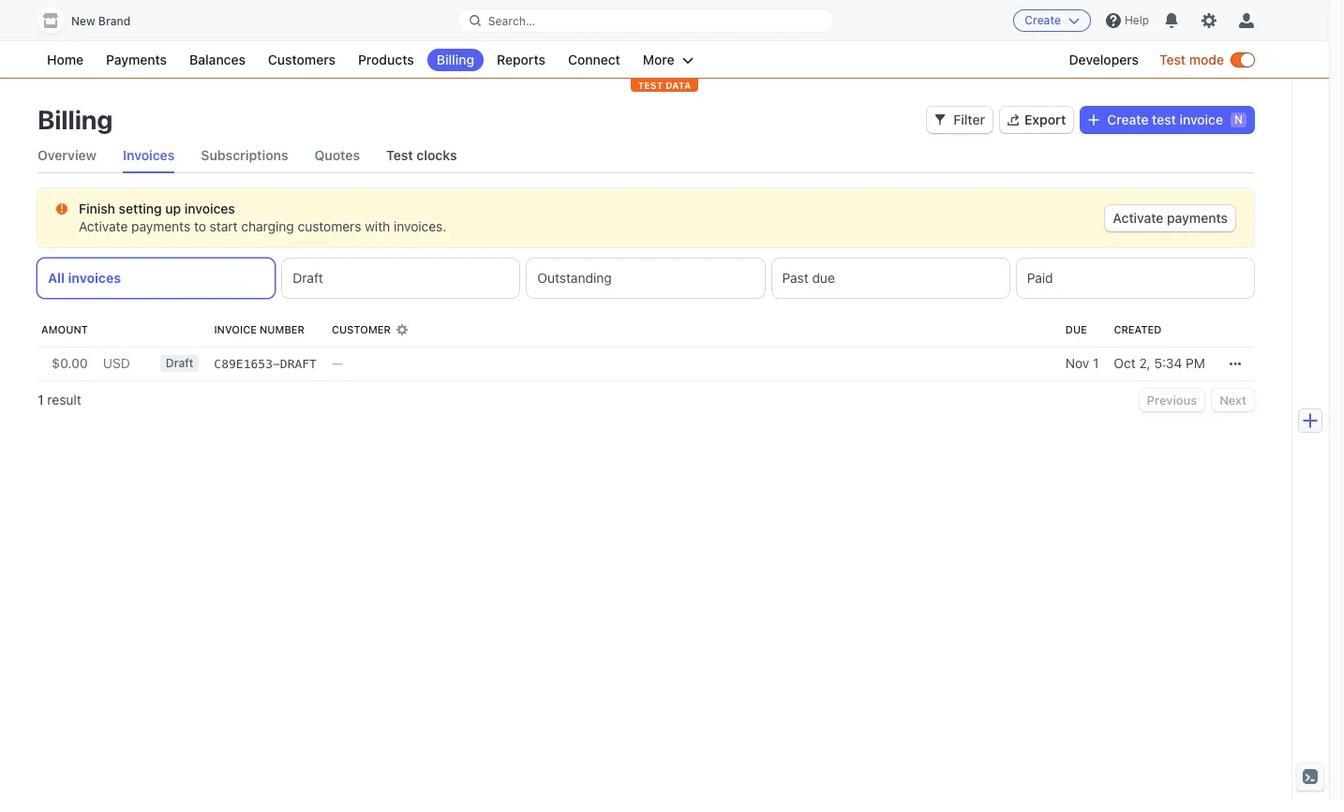 Task type: describe. For each thing, give the bounding box(es) containing it.
0 vertical spatial billing
[[437, 52, 474, 67]]

paid
[[1027, 270, 1053, 286]]

home
[[47, 52, 83, 67]]

reports link
[[487, 49, 555, 71]]

overview link
[[37, 139, 97, 172]]

oct 2, 5:34 pm
[[1114, 355, 1205, 371]]

finish
[[79, 201, 115, 217]]

connect
[[568, 52, 620, 67]]

past
[[782, 270, 809, 286]]

pm
[[1186, 355, 1205, 371]]

customers link
[[259, 49, 345, 71]]

reports
[[497, 52, 545, 67]]

payments link
[[97, 49, 176, 71]]

subscriptions link
[[201, 139, 288, 172]]

invoices.
[[394, 218, 447, 234]]

start
[[210, 218, 238, 234]]

filter button
[[927, 107, 993, 133]]

connect link
[[559, 49, 630, 71]]

$0.00 link
[[37, 347, 95, 381]]

svg image inside filter popup button
[[935, 114, 946, 126]]

test for test clocks
[[386, 147, 413, 163]]

paid button
[[1017, 259, 1254, 298]]

nov
[[1065, 355, 1089, 371]]

invoices
[[123, 147, 175, 163]]

due
[[812, 270, 835, 286]]

Search… text field
[[458, 9, 834, 32]]

0 horizontal spatial svg image
[[56, 203, 67, 215]]

customer
[[332, 323, 391, 336]]

all
[[48, 270, 65, 286]]

activate payments
[[1113, 210, 1228, 226]]

invoices link
[[123, 139, 175, 172]]

usd link
[[95, 347, 138, 381]]

test for test mode
[[1159, 52, 1186, 67]]

help
[[1125, 13, 1149, 27]]

— link
[[324, 347, 1058, 381]]

5:34
[[1154, 355, 1182, 371]]

create button
[[1013, 9, 1091, 32]]

created
[[1114, 323, 1162, 336]]

balances link
[[180, 49, 255, 71]]

quotes
[[315, 147, 360, 163]]

oct
[[1114, 355, 1136, 371]]

1 result
[[37, 392, 81, 408]]

create for create
[[1025, 13, 1061, 27]]

draft inside button
[[293, 270, 323, 286]]

number
[[260, 323, 305, 336]]

with
[[365, 218, 390, 234]]

1 vertical spatial 1
[[37, 392, 44, 408]]

help button
[[1098, 6, 1157, 36]]

draft link
[[153, 347, 207, 381]]

activate payments link
[[1105, 205, 1235, 232]]

up
[[165, 201, 181, 217]]

nov 1 link
[[1058, 347, 1106, 381]]

—
[[332, 355, 343, 371]]

balances
[[189, 52, 245, 67]]

all invoices
[[48, 270, 121, 286]]

2 horizontal spatial svg image
[[1089, 114, 1100, 126]]

invoices inside button
[[68, 270, 121, 286]]

more button
[[633, 49, 703, 71]]

more
[[643, 52, 675, 67]]

invoice number
[[214, 323, 305, 336]]

billing link
[[427, 49, 484, 71]]

previous
[[1147, 393, 1197, 408]]

charging
[[241, 218, 294, 234]]

data
[[665, 80, 691, 91]]

1 horizontal spatial payments
[[1167, 210, 1228, 226]]

all invoices button
[[37, 259, 275, 298]]

usd
[[103, 355, 130, 371]]

test
[[1152, 112, 1176, 127]]

past due
[[782, 270, 835, 286]]



Task type: locate. For each thing, give the bounding box(es) containing it.
1 horizontal spatial invoices
[[185, 201, 235, 217]]

1 vertical spatial invoices
[[68, 270, 121, 286]]

0 horizontal spatial activate
[[79, 218, 128, 234]]

svg image right export
[[1089, 114, 1100, 126]]

test data
[[638, 80, 691, 91]]

0 horizontal spatial payments
[[131, 218, 190, 234]]

draft
[[293, 270, 323, 286], [166, 356, 193, 370]]

0 vertical spatial test
[[1159, 52, 1186, 67]]

clocks
[[416, 147, 457, 163]]

amount
[[41, 323, 88, 336]]

past due button
[[772, 259, 1009, 298]]

0 horizontal spatial create
[[1025, 13, 1061, 27]]

new brand
[[71, 14, 130, 28]]

c89e1653-draft
[[214, 357, 317, 371]]

invoices right "all"
[[68, 270, 121, 286]]

1 vertical spatial create
[[1107, 112, 1149, 127]]

0 horizontal spatial draft
[[166, 356, 193, 370]]

create for create test invoice
[[1107, 112, 1149, 127]]

0 horizontal spatial invoices
[[68, 270, 121, 286]]

1 horizontal spatial 1
[[1093, 355, 1099, 371]]

tab list
[[37, 139, 1254, 173], [37, 259, 1254, 298]]

1 vertical spatial billing
[[37, 104, 113, 135]]

customers
[[298, 218, 361, 234]]

activate up the paid button
[[1113, 210, 1164, 226]]

create inside create 'button'
[[1025, 13, 1061, 27]]

products link
[[349, 49, 423, 71]]

Search… search field
[[458, 9, 834, 32]]

draft button
[[282, 259, 520, 298]]

customers
[[268, 52, 335, 67]]

test
[[638, 80, 663, 91]]

payments down up
[[131, 218, 190, 234]]

0 horizontal spatial test
[[386, 147, 413, 163]]

0 horizontal spatial 1
[[37, 392, 44, 408]]

setting
[[119, 201, 162, 217]]

$0.00
[[52, 355, 88, 371]]

draft down "customers"
[[293, 270, 323, 286]]

0 vertical spatial tab list
[[37, 139, 1254, 173]]

1 horizontal spatial billing
[[437, 52, 474, 67]]

developers link
[[1060, 49, 1148, 71]]

draft right usd
[[166, 356, 193, 370]]

test inside test clocks link
[[386, 147, 413, 163]]

billing up 'overview'
[[37, 104, 113, 135]]

test clocks
[[386, 147, 457, 163]]

test mode
[[1159, 52, 1224, 67]]

test left mode
[[1159, 52, 1186, 67]]

invoice
[[214, 323, 257, 336]]

tab list containing all invoices
[[37, 259, 1254, 298]]

create
[[1025, 13, 1061, 27], [1107, 112, 1149, 127]]

1 horizontal spatial svg image
[[935, 114, 946, 126]]

1 right nov
[[1093, 355, 1099, 371]]

c89e1653-
[[214, 357, 280, 371]]

1 horizontal spatial activate
[[1113, 210, 1164, 226]]

developers
[[1069, 52, 1139, 67]]

test
[[1159, 52, 1186, 67], [386, 147, 413, 163]]

invoices
[[185, 201, 235, 217], [68, 270, 121, 286]]

new
[[71, 14, 95, 28]]

payments up the paid button
[[1167, 210, 1228, 226]]

create left test at the top of the page
[[1107, 112, 1149, 127]]

invoices inside finish setting up invoices activate payments to start charging customers with invoices.
[[185, 201, 235, 217]]

0 vertical spatial invoices
[[185, 201, 235, 217]]

tab list containing overview
[[37, 139, 1254, 173]]

n
[[1234, 112, 1243, 127]]

brand
[[98, 14, 130, 28]]

2 tab list from the top
[[37, 259, 1254, 298]]

activate down the finish
[[79, 218, 128, 234]]

due
[[1065, 323, 1087, 336]]

invoices up to
[[185, 201, 235, 217]]

0 vertical spatial draft
[[293, 270, 323, 286]]

payments
[[1167, 210, 1228, 226], [131, 218, 190, 234]]

activate
[[1113, 210, 1164, 226], [79, 218, 128, 234]]

svg image left the finish
[[56, 203, 67, 215]]

0 horizontal spatial billing
[[37, 104, 113, 135]]

2,
[[1139, 355, 1151, 371]]

payments inside finish setting up invoices activate payments to start charging customers with invoices.
[[131, 218, 190, 234]]

subscriptions
[[201, 147, 288, 163]]

svg image
[[1230, 358, 1241, 370]]

search…
[[488, 14, 535, 28]]

svg image
[[935, 114, 946, 126], [1089, 114, 1100, 126], [56, 203, 67, 215]]

products
[[358, 52, 414, 67]]

to
[[194, 218, 206, 234]]

0 vertical spatial create
[[1025, 13, 1061, 27]]

payments
[[106, 52, 167, 67]]

1 vertical spatial draft
[[166, 356, 193, 370]]

outstanding
[[537, 270, 612, 286]]

activate inside activate payments link
[[1113, 210, 1164, 226]]

nov 1
[[1065, 355, 1099, 371]]

1 tab list from the top
[[37, 139, 1254, 173]]

test clocks link
[[386, 139, 457, 172]]

filter
[[953, 112, 985, 127]]

overview
[[37, 147, 97, 163]]

new brand button
[[37, 7, 149, 34]]

mode
[[1189, 52, 1224, 67]]

quotes link
[[315, 139, 360, 172]]

next
[[1220, 393, 1247, 408]]

1 horizontal spatial create
[[1107, 112, 1149, 127]]

1 left result
[[37, 392, 44, 408]]

next button
[[1212, 389, 1254, 411]]

1 horizontal spatial draft
[[293, 270, 323, 286]]

1 horizontal spatial test
[[1159, 52, 1186, 67]]

1 vertical spatial tab list
[[37, 259, 1254, 298]]

result
[[47, 392, 81, 408]]

billing
[[437, 52, 474, 67], [37, 104, 113, 135]]

billing left reports at the top left of page
[[437, 52, 474, 67]]

finish setting up invoices activate payments to start charging customers with invoices.
[[79, 201, 447, 234]]

c89e1653-draft link
[[207, 347, 324, 381]]

test left the 'clocks'
[[386, 147, 413, 163]]

1 vertical spatial test
[[386, 147, 413, 163]]

svg image left filter
[[935, 114, 946, 126]]

export
[[1024, 112, 1066, 127]]

1
[[1093, 355, 1099, 371], [37, 392, 44, 408]]

create test invoice
[[1107, 112, 1223, 127]]

0 vertical spatial 1
[[1093, 355, 1099, 371]]

activate inside finish setting up invoices activate payments to start charging customers with invoices.
[[79, 218, 128, 234]]

create up developers link
[[1025, 13, 1061, 27]]

outstanding button
[[527, 259, 764, 298]]

oct 2, 5:34 pm link
[[1106, 347, 1213, 381]]

draft
[[280, 357, 317, 371]]

invoice
[[1180, 112, 1223, 127]]

home link
[[37, 49, 93, 71]]



Task type: vqa. For each thing, say whether or not it's contained in the screenshot.
New Brand
yes



